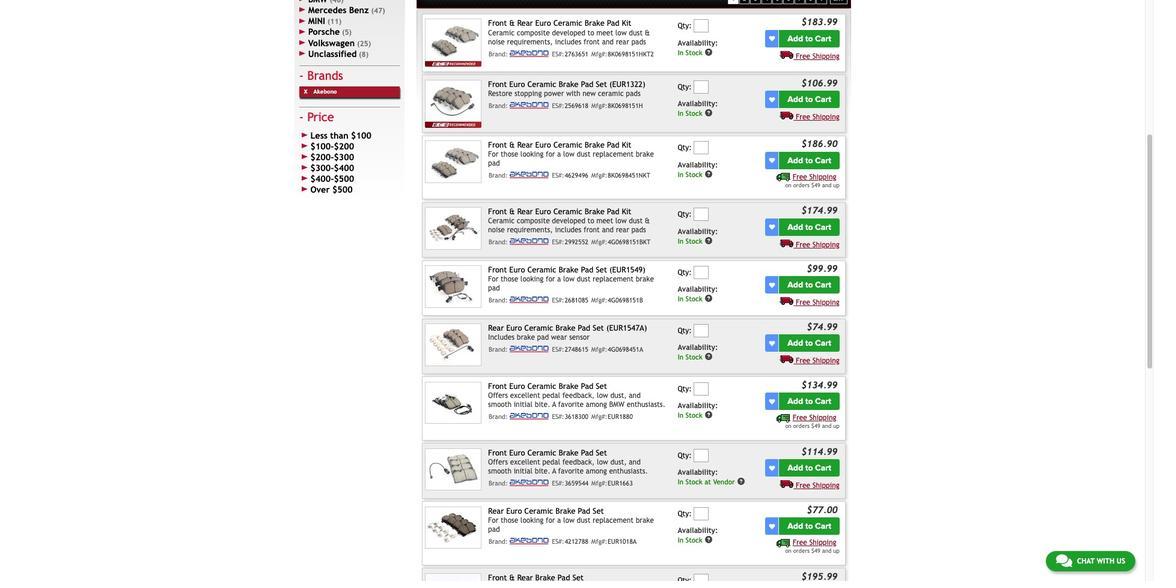 Task type: describe. For each thing, give the bounding box(es) containing it.
stock for $77.00
[[686, 537, 703, 545]]

pad for $74.99
[[578, 324, 591, 333]]

eur1880
[[608, 414, 633, 421]]

free shipping for $174.99
[[796, 241, 840, 249]]

4g0698151bkt
[[608, 239, 651, 246]]

shipping for $74.99
[[813, 357, 840, 366]]

es#2569618 - 8k0698151h - front euro ceramic brake pad set (eur1322) - restore stopping power with new ceramic pads - akebono - audi image
[[425, 80, 482, 122]]

for inside the front euro ceramic brake pad set (eur1549) for those looking for a low dust replacement brake pad
[[488, 276, 499, 284]]

es#3618300 - eur1880 - front euro ceramic brake pad set - offers excellent pedal feedback, low dust, and smooth initial bite. a favorite among bmw enthusiasts. - akebono - bmw image
[[425, 382, 482, 425]]

for inside the "front & rear euro ceramic brake pad kit for those looking for a low dust replacement brake pad"
[[488, 151, 499, 159]]

excellent for $114.99
[[510, 459, 540, 467]]

low inside the front euro ceramic brake pad set (eur1549) for those looking for a low dust replacement brake pad
[[563, 276, 575, 284]]

brake for $106.99
[[559, 80, 579, 89]]

bite. for $114.99
[[535, 468, 550, 476]]

brake inside rear euro ceramic brake pad set for those looking for a low dust replacement brake pad
[[636, 517, 654, 525]]

rear euro ceramic brake pad set (eur1547a) link
[[488, 324, 647, 333]]

brand: for $174.99
[[489, 239, 508, 246]]

$100-
[[310, 141, 334, 152]]

kit for $174.99
[[622, 207, 632, 216]]

wear
[[551, 334, 567, 342]]

pedal for $114.99
[[542, 459, 560, 467]]

bmw
[[609, 401, 625, 409]]

shipping up $114.99 at the bottom right
[[809, 414, 837, 423]]

over $500 link
[[299, 185, 400, 196]]

for inside the front euro ceramic brake pad set (eur1549) for those looking for a low dust replacement brake pad
[[546, 276, 555, 284]]

eur1018a
[[608, 539, 637, 546]]

es#4629496 - 8k0698451nkt - front & rear euro ceramic brake pad kit - for those looking for a low dust replacement brake pad - akebono - audi image
[[425, 141, 482, 183]]

$114.99
[[801, 447, 838, 457]]

add for $183.99
[[788, 34, 803, 44]]

eur1663
[[608, 480, 633, 488]]

front euro ceramic brake pad set offers excellent pedal feedback, low dust, and smooth initial bite. a favorite among enthusiasts.
[[488, 449, 648, 476]]

brake inside the front euro ceramic brake pad set (eur1549) for those looking for a low dust replacement brake pad
[[636, 276, 654, 284]]

looking inside rear euro ceramic brake pad set for those looking for a low dust replacement brake pad
[[521, 517, 544, 525]]

pad inside rear euro ceramic brake pad set (eur1547a) includes brake pad wear sensor
[[537, 334, 549, 342]]

brand: for $186.90
[[489, 172, 508, 179]]

a for $114.99
[[552, 468, 556, 476]]

front euro ceramic brake pad set (eur1322) restore stopping power with new ceramic pads
[[488, 80, 646, 98]]

$100
[[351, 131, 371, 141]]

on for $186.90
[[785, 182, 792, 189]]

those inside the front euro ceramic brake pad set (eur1549) for those looking for a low dust replacement brake pad
[[501, 276, 518, 284]]

power
[[544, 90, 564, 98]]

mercedes
[[308, 5, 347, 15]]

add to cart button for $99.99
[[779, 277, 840, 294]]

free for $114.99
[[796, 482, 810, 491]]

pad for $77.00
[[578, 507, 591, 516]]

free shipping image for $77.00
[[777, 540, 791, 548]]

and up $174.99
[[822, 182, 832, 189]]

$174.99
[[801, 205, 838, 216]]

free up $114.99 at the bottom right
[[793, 414, 807, 423]]

and up es#: 2763651 mfg#: 8k0698151hkt2
[[602, 38, 614, 46]]

ceramic inside the "front & rear euro ceramic brake pad kit for those looking for a low dust replacement brake pad"
[[554, 141, 582, 150]]

shipping up $174.99
[[809, 173, 837, 181]]

add to cart button for $186.90
[[779, 152, 840, 169]]

rear euro ceramic brake pad set for those looking for a low dust replacement brake pad
[[488, 507, 654, 534]]

replacement inside the "front & rear euro ceramic brake pad kit for those looking for a low dust replacement brake pad"
[[593, 151, 634, 159]]

pad up the es#: 2992552 mfg#: 4g0698151bkt
[[607, 207, 620, 216]]

free shipping for $99.99
[[796, 299, 840, 308]]

$99.99
[[807, 263, 838, 274]]

euro inside the "front & rear euro ceramic brake pad kit for those looking for a low dust replacement brake pad"
[[535, 141, 551, 150]]

brake inside the "front & rear euro ceramic brake pad kit for those looking for a low dust replacement brake pad"
[[585, 141, 605, 150]]

looking inside the front euro ceramic brake pad set (eur1549) for those looking for a low dust replacement brake pad
[[521, 276, 544, 284]]

stock for $114.99
[[686, 478, 703, 487]]

$200
[[334, 141, 354, 152]]

ceramic inside "front euro ceramic brake pad set offers excellent pedal feedback, low dust, and smooth initial bite. a favorite among enthusiasts."
[[528, 449, 556, 458]]

es#: 3618300 mfg#: eur1880
[[552, 414, 633, 421]]

4g0698151b
[[608, 297, 643, 304]]

availability: in stock for $74.99
[[678, 344, 718, 362]]

qty: for $74.99
[[678, 327, 692, 335]]

shipping down $77.00
[[809, 539, 837, 548]]

es#: for $186.90
[[552, 172, 564, 179]]

es#2748615 - 4g0698451a - rear euro ceramic brake pad set (eur1547a) - includes brake pad wear sensor - akebono - audi porsche image
[[425, 324, 482, 366]]

akebono - corporate logo image for $186.90
[[510, 172, 549, 179]]

availability: for $74.99
[[678, 344, 718, 353]]

$100-$200 link
[[299, 141, 400, 152]]

low inside front euro ceramic brake pad set offers excellent pedal feedback, low dust, and smooth initial bite. a favorite among bmw enthusiasts.
[[597, 392, 608, 400]]

2569618
[[565, 102, 589, 109]]

low inside the "front & rear euro ceramic brake pad kit for those looking for a low dust replacement brake pad"
[[563, 151, 575, 159]]

sensor
[[569, 334, 590, 342]]

2681085
[[565, 297, 589, 304]]

dust, for $134.99
[[610, 392, 627, 400]]

availability: in stock for $77.00
[[678, 527, 718, 545]]

than
[[330, 131, 349, 141]]

euro for $99.99
[[509, 266, 525, 275]]

composite for $174.99
[[517, 217, 550, 226]]

initial for $114.99
[[514, 468, 533, 476]]

ceramic inside front euro ceramic brake pad set offers excellent pedal feedback, low dust, and smooth initial bite. a favorite among bmw enthusiasts.
[[528, 382, 556, 391]]

x
[[304, 89, 308, 95]]

in for $99.99
[[678, 295, 684, 304]]

chat with us
[[1077, 558, 1125, 566]]

es#: 4212788 mfg#: eur1018a
[[552, 539, 637, 546]]

add for $99.99
[[788, 280, 803, 291]]

akebono - corporate logo image for $174.99
[[510, 239, 549, 246]]

in for $174.99
[[678, 237, 684, 245]]

es#: 2569618 mfg#: 8k0698151h
[[552, 102, 643, 109]]

$300
[[334, 152, 354, 163]]

us
[[1117, 558, 1125, 566]]

front for $106.99
[[488, 80, 507, 89]]

front & rear euro ceramic brake pad kit for those looking for a low dust replacement brake pad
[[488, 141, 654, 168]]

front euro ceramic brake pad set offers excellent pedal feedback, low dust, and smooth initial bite. a favorite among bmw enthusiasts.
[[488, 382, 666, 409]]

add for $174.99
[[788, 222, 803, 232]]

mfg#: for $186.90
[[591, 172, 608, 179]]

$200-
[[310, 152, 334, 163]]

with inside "front euro ceramic brake pad set (eur1322) restore stopping power with new ceramic pads"
[[566, 90, 581, 98]]

(8)
[[359, 51, 369, 59]]

ceramic
[[598, 90, 624, 98]]

less than $100 link
[[299, 131, 400, 141]]

brand: for $183.99
[[489, 50, 508, 57]]

shipping for $114.99
[[813, 482, 840, 491]]

less
[[310, 131, 328, 141]]

brake up the es#: 2992552 mfg#: 4g0698151bkt
[[585, 207, 605, 216]]

es#2992552 - 4g0698151bkt - front & rear euro ceramic brake pad kit - ceramic composite developed to meet low dust & noise requirements, includes front and rear pads - akebono - audi image
[[425, 207, 482, 250]]

looking inside the "front & rear euro ceramic brake pad kit for those looking for a low dust replacement brake pad"
[[521, 151, 544, 159]]

add to wish list image for $174.99
[[769, 224, 775, 230]]

orders for $77.00
[[793, 548, 810, 555]]

(25)
[[357, 40, 371, 48]]

0 vertical spatial $500
[[334, 174, 354, 184]]

those inside rear euro ceramic brake pad set for those looking for a low dust replacement brake pad
[[501, 517, 518, 525]]

8k0698151h
[[608, 102, 643, 109]]

in for $186.90
[[678, 170, 684, 179]]

and inside "front euro ceramic brake pad set offers excellent pedal feedback, low dust, and smooth initial bite. a favorite among enthusiasts."
[[629, 459, 641, 467]]

$400-
[[310, 174, 334, 184]]

free shipping on orders $49 and up for $77.00
[[785, 539, 840, 555]]

pad inside the "front & rear euro ceramic brake pad kit for those looking for a low dust replacement brake pad"
[[488, 160, 500, 168]]

free for $183.99
[[796, 52, 810, 61]]

includes for $183.99
[[555, 38, 582, 46]]

1 vertical spatial $500
[[332, 185, 353, 195]]

cart for $134.99
[[815, 397, 832, 407]]

and down $77.00
[[822, 548, 832, 555]]

es#2681085 - 4g0698151b - front euro ceramic brake pad set (eur1549) - for those looking for a low dust replacement brake pad - akebono - audi image
[[425, 266, 482, 308]]

restore
[[488, 90, 512, 98]]

es#: 2748615 mfg#: 4g0698451a
[[552, 346, 643, 354]]

front for $174.99
[[488, 207, 507, 216]]

$200-$300 link
[[299, 152, 400, 163]]

2992552
[[565, 239, 589, 246]]

dust inside rear euro ceramic brake pad set for those looking for a low dust replacement brake pad
[[577, 517, 591, 525]]

porsche
[[308, 27, 340, 37]]

stock for $183.99
[[686, 48, 703, 57]]

chat
[[1077, 558, 1095, 566]]

front for $183.99
[[488, 19, 507, 28]]

8k0698151hkt2
[[608, 50, 654, 57]]

es#3659544 - eur1663 - front euro ceramic brake pad set - offers excellent pedal feedback, low dust, and smooth initial bite. a favorite among enthusiasts. - akebono - audi image
[[425, 449, 482, 491]]

add to wish list image for $134.99
[[769, 399, 775, 405]]

vendor
[[713, 478, 735, 487]]

mercedes benz (47) mini (11) porsche (5) volkswagen (25) unclassified (8)
[[308, 5, 385, 59]]

4212788
[[565, 539, 589, 546]]

free for $106.99
[[796, 113, 810, 122]]

availability: in stock for $99.99
[[678, 286, 718, 304]]

set for $134.99
[[596, 382, 607, 391]]

stock for $99.99
[[686, 295, 703, 304]]

free shipping image for $106.99
[[780, 111, 794, 120]]

volkswagen
[[308, 38, 355, 48]]

brands
[[307, 69, 343, 83]]

front euro ceramic brake pad set (eur1549) link
[[488, 266, 646, 275]]

free shipping for $106.99
[[796, 113, 840, 122]]

availability: for $77.00
[[678, 527, 718, 536]]

rear for $183.99
[[616, 38, 629, 46]]

brake inside the "front & rear euro ceramic brake pad kit for those looking for a low dust replacement brake pad"
[[636, 151, 654, 159]]

a inside the front euro ceramic brake pad set (eur1549) for those looking for a low dust replacement brake pad
[[557, 276, 561, 284]]

akebono - corporate logo image for $183.99
[[510, 50, 549, 57]]

availability: in stock for $183.99
[[678, 39, 718, 57]]

es#: 2763651 mfg#: 8k0698151hkt2
[[552, 50, 654, 57]]

stock for $106.99
[[686, 109, 703, 118]]

low up the 4g0698151bkt
[[615, 217, 627, 226]]

for inside rear euro ceramic brake pad set for those looking for a low dust replacement brake pad
[[488, 517, 499, 525]]

add for $106.99
[[788, 94, 803, 105]]

up for $186.90
[[833, 182, 840, 189]]

(47)
[[371, 7, 385, 15]]

es#: for $99.99
[[552, 297, 564, 304]]

pads inside "front euro ceramic brake pad set (eur1322) restore stopping power with new ceramic pads"
[[626, 90, 641, 98]]

to up the es#: 2992552 mfg#: 4g0698151bkt
[[588, 217, 594, 226]]

developed for $174.99
[[552, 217, 586, 226]]

ceramic inside "front euro ceramic brake pad set (eur1322) restore stopping power with new ceramic pads"
[[528, 80, 556, 89]]

composite for $183.99
[[517, 29, 550, 37]]

(5)
[[342, 29, 352, 37]]

for inside the "front & rear euro ceramic brake pad kit for those looking for a low dust replacement brake pad"
[[546, 151, 555, 159]]

$106.99
[[801, 77, 838, 88]]

front & rear euro ceramic brake pad kit ceramic composite developed to meet low dust & noise requirements, includes front and rear pads for $183.99
[[488, 19, 650, 46]]

chat with us link
[[1046, 552, 1136, 572]]

mfg#: for $174.99
[[591, 239, 608, 246]]

2763651
[[565, 50, 589, 57]]

brands x akebono
[[304, 69, 343, 95]]

$300-
[[310, 163, 334, 173]]

rear euro ceramic brake pad set link
[[488, 507, 604, 516]]

pad inside rear euro ceramic brake pad set for those looking for a low dust replacement brake pad
[[488, 526, 500, 534]]

es#: for $77.00
[[552, 539, 564, 546]]

& for $186.90
[[509, 141, 515, 150]]

pad for $134.99
[[581, 382, 594, 391]]

front euro ceramic brake pad set (eur1322) link
[[488, 80, 646, 89]]

developed for $183.99
[[552, 29, 586, 37]]

price
[[307, 110, 334, 124]]

$74.99
[[807, 322, 838, 332]]

add for $134.99
[[788, 397, 803, 407]]

dust for $183.99
[[629, 29, 643, 37]]

$134.99
[[801, 380, 838, 391]]

add to wish list image for $77.00
[[769, 524, 775, 530]]

includes
[[488, 334, 515, 342]]

(eur1547a)
[[606, 324, 647, 333]]

low up 8k0698151hkt2
[[615, 29, 627, 37]]

brake for $74.99
[[556, 324, 576, 333]]

to for $186.90
[[805, 155, 813, 166]]

to up es#: 2763651 mfg#: 8k0698151hkt2
[[588, 29, 594, 37]]

to for $77.00
[[805, 522, 813, 532]]

8k0698451nkt
[[608, 172, 651, 179]]

kit for $186.90
[[622, 141, 632, 150]]

availability: in stock for $186.90
[[678, 161, 718, 179]]

free shipping image for $99.99
[[780, 297, 794, 306]]

pad for $114.99
[[581, 449, 594, 458]]

1 horizontal spatial with
[[1097, 558, 1115, 566]]

rear inside rear euro ceramic brake pad set for those looking for a low dust replacement brake pad
[[488, 507, 504, 516]]

es#: 4629496 mfg#: 8k0698451nkt
[[552, 172, 651, 179]]

3618300
[[565, 414, 589, 421]]

add to wish list image for $99.99
[[769, 283, 775, 289]]

stopping
[[515, 90, 542, 98]]

enthusiasts. inside "front euro ceramic brake pad set offers excellent pedal feedback, low dust, and smooth initial bite. a favorite among enthusiasts."
[[609, 468, 648, 476]]

rear inside rear euro ceramic brake pad set (eur1547a) includes brake pad wear sensor
[[488, 324, 504, 333]]



Task type: vqa. For each thing, say whether or not it's contained in the screenshot.


Task type: locate. For each thing, give the bounding box(es) containing it.
add to cart for $74.99
[[788, 339, 832, 349]]

set inside rear euro ceramic brake pad set for those looking for a low dust replacement brake pad
[[593, 507, 604, 516]]

free shipping up the $186.90
[[796, 113, 840, 122]]

es#: down "wear"
[[552, 346, 564, 354]]

rear
[[616, 38, 629, 46], [616, 226, 629, 235]]

low inside "front euro ceramic brake pad set offers excellent pedal feedback, low dust, and smooth initial bite. a favorite among enthusiasts."
[[597, 459, 608, 467]]

4 question sign image from the top
[[705, 536, 713, 545]]

1 vertical spatial enthusiasts.
[[609, 468, 648, 476]]

0 vertical spatial among
[[586, 401, 607, 409]]

es#: for $74.99
[[552, 346, 564, 354]]

question sign image for $183.99
[[705, 48, 713, 56]]

1 vertical spatial looking
[[521, 276, 544, 284]]

1 vertical spatial smooth
[[488, 468, 512, 476]]

7 qty: from the top
[[678, 385, 692, 394]]

mfg#: for $77.00
[[591, 539, 608, 546]]

orders for $186.90
[[793, 182, 810, 189]]

2 on from the top
[[785, 423, 792, 430]]

4 availability: in stock from the top
[[678, 228, 718, 245]]

3 mfg#: from the top
[[591, 172, 608, 179]]

unclassified
[[308, 49, 357, 59]]

$49
[[811, 182, 821, 189], [811, 423, 821, 430], [811, 548, 821, 555]]

3 up from the top
[[833, 548, 840, 555]]

smooth inside "front euro ceramic brake pad set offers excellent pedal feedback, low dust, and smooth initial bite. a favorite among enthusiasts."
[[488, 468, 512, 476]]

1 vertical spatial a
[[552, 468, 556, 476]]

qty: for $114.99
[[678, 452, 692, 460]]

smooth inside front euro ceramic brake pad set offers excellent pedal feedback, low dust, and smooth initial bite. a favorite among bmw enthusiasts.
[[488, 401, 512, 409]]

front inside "front euro ceramic brake pad set offers excellent pedal feedback, low dust, and smooth initial bite. a favorite among enthusiasts."
[[488, 449, 507, 458]]

replacement up "es#: 4629496 mfg#: 8k0698451nkt"
[[593, 151, 634, 159]]

availability: in stock
[[678, 39, 718, 57], [678, 100, 718, 118], [678, 161, 718, 179], [678, 228, 718, 245], [678, 286, 718, 304], [678, 344, 718, 362], [678, 402, 718, 420], [678, 527, 718, 545]]

among inside "front euro ceramic brake pad set offers excellent pedal feedback, low dust, and smooth initial bite. a favorite among enthusiasts."
[[586, 468, 607, 476]]

pad up sensor on the bottom
[[578, 324, 591, 333]]

mfg#:
[[591, 50, 608, 57], [591, 102, 608, 109], [591, 172, 608, 179], [591, 239, 608, 246], [591, 297, 608, 304], [591, 346, 608, 354], [591, 414, 608, 421], [591, 480, 608, 488], [591, 539, 608, 546]]

6 mfg#: from the top
[[591, 346, 608, 354]]

pad right "es#4212788 - eur1018a - rear euro ceramic brake pad set - for those looking for a low dust replacement brake pad - akebono - audi" image on the bottom of page
[[488, 526, 500, 534]]

0 vertical spatial rear
[[616, 38, 629, 46]]

question sign image
[[705, 48, 713, 56], [705, 170, 713, 178], [705, 411, 713, 420], [705, 536, 713, 545]]

offers for $134.99
[[488, 392, 508, 400]]

brake down 2992552 on the top of the page
[[559, 266, 579, 275]]

to for $106.99
[[805, 94, 813, 105]]

2 replacement from the top
[[593, 276, 634, 284]]

shipping up $134.99
[[813, 357, 840, 366]]

requirements, up stopping
[[507, 38, 553, 46]]

2 vertical spatial front & rear euro ceramic brake pad kit link
[[488, 207, 632, 216]]

add to wish list image
[[769, 399, 775, 405], [769, 466, 775, 472]]

$400
[[334, 163, 354, 173]]

qty: for $77.00
[[678, 510, 692, 519]]

kit up the 4g0698151bkt
[[622, 207, 632, 216]]

1 vertical spatial dust,
[[610, 459, 627, 467]]

to
[[588, 29, 594, 37], [805, 34, 813, 44], [805, 94, 813, 105], [805, 155, 813, 166], [588, 217, 594, 226], [805, 222, 813, 232], [805, 280, 813, 291], [805, 339, 813, 349], [805, 397, 813, 407], [805, 464, 813, 474], [805, 522, 813, 532]]

cart down $174.99
[[815, 222, 832, 232]]

pad
[[488, 160, 500, 168], [488, 285, 500, 293], [537, 334, 549, 342], [488, 526, 500, 534]]

less than $100 $100-$200 $200-$300 $300-$400 $400-$500 over $500
[[310, 131, 371, 195]]

set for $77.00
[[593, 507, 604, 516]]

euro for $114.99
[[509, 449, 525, 458]]

0 vertical spatial includes
[[555, 38, 582, 46]]

shipping up $77.00
[[813, 482, 840, 491]]

1 kit from the top
[[622, 19, 632, 28]]

1 vertical spatial noise
[[488, 226, 505, 235]]

euro
[[535, 19, 551, 28], [509, 80, 525, 89], [535, 141, 551, 150], [535, 207, 551, 216], [509, 266, 525, 275], [506, 324, 522, 333], [509, 382, 525, 391], [509, 449, 525, 458], [506, 507, 522, 516]]

es#: left 2681085
[[552, 297, 564, 304]]

brake inside "front euro ceramic brake pad set (eur1322) restore stopping power with new ceramic pads"
[[559, 80, 579, 89]]

dust,
[[610, 392, 627, 400], [610, 459, 627, 467]]

kit for $183.99
[[622, 19, 632, 28]]

add to wish list image
[[769, 36, 775, 42], [769, 97, 775, 103], [769, 158, 775, 164], [769, 224, 775, 230], [769, 283, 775, 289], [769, 341, 775, 347], [769, 524, 775, 530]]

add to wish list image for $114.99
[[769, 466, 775, 472]]

2 orders from the top
[[793, 423, 810, 430]]

es#2763651 - 8k0698151hkt2 - front & rear euro ceramic brake pad kit - ceramic composite developed to meet low dust & noise requirements, includes front and rear pads - akebono - audi image
[[425, 19, 482, 61]]

low inside rear euro ceramic brake pad set for those looking for a low dust replacement brake pad
[[563, 517, 575, 525]]

4 add from the top
[[788, 222, 803, 232]]

brake for $134.99
[[559, 382, 579, 391]]

feedback, up 3618300
[[563, 392, 595, 400]]

rear
[[517, 19, 533, 28], [517, 141, 533, 150], [517, 207, 533, 216], [488, 324, 504, 333], [488, 507, 504, 516]]

1 question sign image from the top
[[705, 48, 713, 56]]

cart for $74.99
[[815, 339, 832, 349]]

initial inside "front euro ceramic brake pad set offers excellent pedal feedback, low dust, and smooth initial bite. a favorite among enthusiasts."
[[514, 468, 533, 476]]

front euro ceramic brake pad set link for $114.99
[[488, 449, 607, 458]]

7 add to wish list image from the top
[[769, 524, 775, 530]]

3 kit from the top
[[622, 207, 632, 216]]

5 es#: from the top
[[552, 297, 564, 304]]

brake down 3659544
[[556, 507, 576, 516]]

2 front & rear euro ceramic brake pad kit link from the top
[[488, 141, 632, 150]]

free shipping on orders $49 and up up $174.99
[[785, 173, 840, 189]]

mfg#: right 4629496
[[591, 172, 608, 179]]

1 includes from the top
[[555, 38, 582, 46]]

favorite for $134.99
[[558, 401, 584, 409]]

5 qty: from the top
[[678, 269, 692, 277]]

ceramic
[[554, 19, 582, 28], [488, 29, 515, 37], [528, 80, 556, 89], [554, 141, 582, 150], [554, 207, 582, 216], [488, 217, 515, 226], [528, 266, 556, 275], [524, 324, 553, 333], [528, 382, 556, 391], [528, 449, 556, 458], [524, 507, 553, 516]]

over
[[310, 185, 330, 195]]

free shipping image for $134.99
[[777, 415, 791, 423]]

4 brand: from the top
[[489, 239, 508, 246]]

$49 for $77.00
[[811, 548, 821, 555]]

9 qty: from the top
[[678, 510, 692, 519]]

cart down $106.99
[[815, 94, 832, 105]]

offers inside "front euro ceramic brake pad set offers excellent pedal feedback, low dust, and smooth initial bite. a favorite among enthusiasts."
[[488, 459, 508, 467]]

brake down (eur1549) at top
[[636, 276, 654, 284]]

front inside front euro ceramic brake pad set offers excellent pedal feedback, low dust, and smooth initial bite. a favorite among bmw enthusiasts.
[[488, 382, 507, 391]]

and inside front euro ceramic brake pad set offers excellent pedal feedback, low dust, and smooth initial bite. a favorite among bmw enthusiasts.
[[629, 392, 641, 400]]

free up $77.00
[[796, 482, 810, 491]]

ecs tuning recommends this product. image up es#2569618 - 8k0698151h - front euro ceramic brake pad set (eur1322) - restore stopping power with new ceramic pads - akebono - audi image
[[425, 61, 482, 67]]

5 availability: from the top
[[678, 286, 718, 294]]

euro for $134.99
[[509, 382, 525, 391]]

2 add to wish list image from the top
[[769, 97, 775, 103]]

$49 for $186.90
[[811, 182, 821, 189]]

add to cart down $183.99
[[788, 34, 832, 44]]

dust, inside front euro ceramic brake pad set offers excellent pedal feedback, low dust, and smooth initial bite. a favorite among bmw enthusiasts.
[[610, 392, 627, 400]]

7 availability: from the top
[[678, 402, 718, 411]]

front
[[584, 38, 600, 46], [584, 226, 600, 235]]

es#: 2681085 mfg#: 4g0698151b
[[552, 297, 643, 304]]

$49 up $174.99
[[811, 182, 821, 189]]

2 those from the top
[[501, 276, 518, 284]]

6 stock from the top
[[686, 353, 703, 362]]

0 horizontal spatial with
[[566, 90, 581, 98]]

cart for $77.00
[[815, 522, 832, 532]]

to for $183.99
[[805, 34, 813, 44]]

meet
[[597, 29, 613, 37], [597, 217, 613, 226]]

among inside front euro ceramic brake pad set offers excellent pedal feedback, low dust, and smooth initial bite. a favorite among bmw enthusiasts.
[[586, 401, 607, 409]]

a inside "front euro ceramic brake pad set offers excellent pedal feedback, low dust, and smooth initial bite. a favorite among enthusiasts."
[[552, 468, 556, 476]]

ceramic inside rear euro ceramic brake pad set for those looking for a low dust replacement brake pad
[[524, 507, 553, 516]]

qty: for $183.99
[[678, 22, 692, 30]]

2 brand: from the top
[[489, 102, 508, 109]]

developed up 2992552 on the top of the page
[[552, 217, 586, 226]]

brand: right "es#4212788 - eur1018a - rear euro ceramic brake pad set - for those looking for a low dust replacement brake pad - akebono - audi" image on the bottom of page
[[489, 539, 508, 546]]

2 vertical spatial on
[[785, 548, 792, 555]]

3 add to cart button from the top
[[779, 152, 840, 169]]

2 vertical spatial $49
[[811, 548, 821, 555]]

low
[[615, 29, 627, 37], [563, 151, 575, 159], [615, 217, 627, 226], [563, 276, 575, 284], [597, 392, 608, 400], [597, 459, 608, 467], [563, 517, 575, 525]]

add for $186.90
[[788, 155, 803, 166]]

cart down the $74.99
[[815, 339, 832, 349]]

enthusiasts. up eur1663
[[609, 468, 648, 476]]

es#: left 2763651
[[552, 50, 564, 57]]

favorite inside "front euro ceramic brake pad set offers excellent pedal feedback, low dust, and smooth initial bite. a favorite among enthusiasts."
[[558, 468, 584, 476]]

1 vertical spatial excellent
[[510, 459, 540, 467]]

0 vertical spatial ecs tuning recommends this product. image
[[425, 61, 482, 67]]

free shipping up $77.00
[[796, 482, 840, 491]]

bite.
[[535, 401, 550, 409], [535, 468, 550, 476]]

$400-$500 link
[[299, 174, 400, 185]]

1 vertical spatial composite
[[517, 217, 550, 226]]

& inside the "front & rear euro ceramic brake pad kit for those looking for a low dust replacement brake pad"
[[509, 141, 515, 150]]

free for $99.99
[[796, 299, 810, 308]]

front for $134.99
[[488, 382, 507, 391]]

brake inside rear euro ceramic brake pad set (eur1547a) includes brake pad wear sensor
[[556, 324, 576, 333]]

dust inside the front euro ceramic brake pad set (eur1549) for those looking for a low dust replacement brake pad
[[577, 276, 591, 284]]

akebono - corporate logo image down stopping
[[510, 102, 549, 109]]

1 vertical spatial favorite
[[558, 468, 584, 476]]

up for $77.00
[[833, 548, 840, 555]]

2 vertical spatial for
[[546, 517, 555, 525]]

2748615
[[565, 346, 589, 354]]

1 a from the top
[[552, 401, 556, 409]]

ecs tuning recommends this product. image
[[425, 61, 482, 67], [425, 122, 482, 128]]

initial inside front euro ceramic brake pad set offers excellent pedal feedback, low dust, and smooth initial bite. a favorite among bmw enthusiasts.
[[514, 401, 533, 409]]

brake inside rear euro ceramic brake pad set (eur1547a) includes brake pad wear sensor
[[517, 334, 535, 342]]

3 add to wish list image from the top
[[769, 158, 775, 164]]

pad up the new
[[581, 80, 594, 89]]

add to cart button for $106.99
[[779, 91, 840, 108]]

pad inside "front euro ceramic brake pad set offers excellent pedal feedback, low dust, and smooth initial bite. a favorite among enthusiasts."
[[581, 449, 594, 458]]

es#4212788 - eur1018a - rear euro ceramic brake pad set - for those looking for a low dust replacement brake pad - akebono - audi image
[[425, 507, 482, 550]]

1 vertical spatial meet
[[597, 217, 613, 226]]

add
[[788, 34, 803, 44], [788, 94, 803, 105], [788, 155, 803, 166], [788, 222, 803, 232], [788, 280, 803, 291], [788, 339, 803, 349], [788, 397, 803, 407], [788, 464, 803, 474], [788, 522, 803, 532]]

2 noise from the top
[[488, 226, 505, 235]]

cart down $99.99
[[815, 280, 832, 291]]

cart for $106.99
[[815, 94, 832, 105]]

None text field
[[694, 19, 709, 33], [694, 208, 709, 221], [694, 266, 709, 280], [694, 325, 709, 338], [694, 450, 709, 463], [694, 508, 709, 521], [694, 19, 709, 33], [694, 208, 709, 221], [694, 266, 709, 280], [694, 325, 709, 338], [694, 450, 709, 463], [694, 508, 709, 521]]

free up $174.99
[[793, 173, 807, 181]]

brand: for $106.99
[[489, 102, 508, 109]]

up
[[833, 182, 840, 189], [833, 423, 840, 430], [833, 548, 840, 555]]

(11)
[[328, 18, 342, 26]]

0 vertical spatial front & rear euro ceramic brake pad kit link
[[488, 19, 632, 28]]

2 add to wish list image from the top
[[769, 466, 775, 472]]

2 a from the top
[[552, 468, 556, 476]]

1 vertical spatial for
[[488, 276, 499, 284]]

1 free shipping from the top
[[796, 52, 840, 61]]

to down $77.00
[[805, 522, 813, 532]]

0 vertical spatial free shipping image
[[780, 50, 794, 59]]

5 cart from the top
[[815, 280, 832, 291]]

2 among from the top
[[586, 468, 607, 476]]

4 add to cart from the top
[[788, 222, 832, 232]]

kit up 8k0698451nkt
[[622, 141, 632, 150]]

free shipping for $183.99
[[796, 52, 840, 61]]

front right es#2681085 - 4g0698151b - front euro ceramic brake pad set (eur1549) - for those looking for a low dust replacement brake pad - akebono - audi image
[[488, 266, 507, 275]]

brake inside front euro ceramic brake pad set offers excellent pedal feedback, low dust, and smooth initial bite. a favorite among bmw enthusiasts.
[[559, 382, 579, 391]]

3 availability: from the top
[[678, 161, 718, 169]]

brake
[[585, 19, 605, 28], [559, 80, 579, 89], [585, 141, 605, 150], [585, 207, 605, 216], [559, 266, 579, 275], [556, 324, 576, 333], [559, 382, 579, 391], [559, 449, 579, 458], [556, 507, 576, 516]]

1 add to cart from the top
[[788, 34, 832, 44]]

0 vertical spatial bite.
[[535, 401, 550, 409]]

2 a from the top
[[557, 276, 561, 284]]

and up the es#: 2992552 mfg#: 4g0698151bkt
[[602, 226, 614, 235]]

0 vertical spatial orders
[[793, 182, 810, 189]]

brand: for $77.00
[[489, 539, 508, 546]]

in for $74.99
[[678, 353, 684, 362]]

set left (eur1549) at top
[[596, 266, 607, 275]]

2 vertical spatial replacement
[[593, 517, 634, 525]]

2 initial from the top
[[514, 468, 533, 476]]

0 vertical spatial favorite
[[558, 401, 584, 409]]

akebono - corporate logo image for $106.99
[[510, 102, 549, 109]]

noise
[[488, 38, 505, 46], [488, 226, 505, 235]]

front right es#4629496 - 8k0698451nkt - front & rear euro ceramic brake pad kit - for those looking for a low dust replacement brake pad - akebono - audi image
[[488, 141, 507, 150]]

0 vertical spatial feedback,
[[563, 392, 595, 400]]

among up es#: 3659544 mfg#: eur1663
[[586, 468, 607, 476]]

low up "es#: 3618300 mfg#: eur1880" at the bottom
[[597, 392, 608, 400]]

with
[[566, 90, 581, 98], [1097, 558, 1115, 566]]

1 brand: from the top
[[489, 50, 508, 57]]

rear up the 4g0698151bkt
[[616, 226, 629, 235]]

initial
[[514, 401, 533, 409], [514, 468, 533, 476]]

and up $114.99 at the bottom right
[[822, 423, 832, 430]]

favorite for $114.99
[[558, 468, 584, 476]]

brake for $114.99
[[559, 449, 579, 458]]

brake up es#: 2763651 mfg#: 8k0698151hkt2
[[585, 19, 605, 28]]

pad inside the front euro ceramic brake pad set (eur1549) for those looking for a low dust replacement brake pad
[[581, 266, 594, 275]]

brand: for $99.99
[[489, 297, 508, 304]]

1 vertical spatial $49
[[811, 423, 821, 430]]

add to cart button
[[779, 30, 840, 47], [779, 91, 840, 108], [779, 152, 840, 169], [779, 219, 840, 236], [779, 277, 840, 294], [779, 335, 840, 353], [779, 393, 840, 411], [779, 460, 840, 478], [779, 518, 840, 536]]

None text field
[[694, 80, 709, 94], [694, 141, 709, 155], [694, 383, 709, 396], [694, 575, 709, 582], [694, 80, 709, 94], [694, 141, 709, 155], [694, 383, 709, 396], [694, 575, 709, 582]]

enthusiasts. inside front euro ceramic brake pad set offers excellent pedal feedback, low dust, and smooth initial bite. a favorite among bmw enthusiasts.
[[627, 401, 666, 409]]

0 vertical spatial developed
[[552, 29, 586, 37]]

feedback, for $134.99
[[563, 392, 595, 400]]

7 mfg#: from the top
[[591, 414, 608, 421]]

and
[[602, 38, 614, 46], [822, 182, 832, 189], [602, 226, 614, 235], [629, 392, 641, 400], [822, 423, 832, 430], [629, 459, 641, 467], [822, 548, 832, 555]]

free up $106.99
[[796, 52, 810, 61]]

1 vertical spatial pads
[[626, 90, 641, 98]]

2 question sign image from the top
[[705, 170, 713, 178]]

favorite inside front euro ceramic brake pad set offers excellent pedal feedback, low dust, and smooth initial bite. a favorite among bmw enthusiasts.
[[558, 401, 584, 409]]

9 add to cart button from the top
[[779, 518, 840, 536]]

those inside the "front & rear euro ceramic brake pad kit for those looking for a low dust replacement brake pad"
[[501, 151, 518, 159]]

those
[[501, 151, 518, 159], [501, 276, 518, 284], [501, 517, 518, 525]]

pad inside rear euro ceramic brake pad set (eur1547a) includes brake pad wear sensor
[[578, 324, 591, 333]]

pads
[[632, 38, 646, 46], [626, 90, 641, 98], [632, 226, 646, 235]]

a inside the "front & rear euro ceramic brake pad kit for those looking for a low dust replacement brake pad"
[[557, 151, 561, 159]]

pad right es#4629496 - 8k0698451nkt - front & rear euro ceramic brake pad kit - for those looking for a low dust replacement brake pad - akebono - audi image
[[488, 160, 500, 168]]

1 vertical spatial includes
[[555, 226, 582, 235]]

front & rear euro ceramic brake pad kit link up 2763651
[[488, 19, 632, 28]]

0 vertical spatial on
[[785, 182, 792, 189]]

1 vertical spatial front & rear euro ceramic brake pad kit link
[[488, 141, 632, 150]]

3 those from the top
[[501, 517, 518, 525]]

1 dust, from the top
[[610, 392, 627, 400]]

comments image
[[1056, 554, 1072, 569]]

cart down $183.99
[[815, 34, 832, 44]]

0 vertical spatial pads
[[632, 38, 646, 46]]

add to cart button down $174.99
[[779, 219, 840, 236]]

orders down $77.00
[[793, 548, 810, 555]]

1 vertical spatial offers
[[488, 459, 508, 467]]

question sign image
[[705, 109, 713, 117], [705, 237, 713, 245], [705, 295, 713, 303], [705, 353, 713, 362], [737, 478, 746, 487]]

cart for $99.99
[[815, 280, 832, 291]]

offers right es#3618300 - eur1880 - front euro ceramic brake pad set - offers excellent pedal feedback, low dust, and smooth initial bite. a favorite among bmw enthusiasts. - akebono - bmw image
[[488, 392, 508, 400]]

es#: for $106.99
[[552, 102, 564, 109]]

up up $114.99 at the bottom right
[[833, 423, 840, 430]]

free for $74.99
[[796, 357, 810, 366]]

free down $77.00
[[793, 539, 807, 548]]

4 cart from the top
[[815, 222, 832, 232]]

front & rear euro ceramic brake pad kit ceramic composite developed to meet low dust & noise requirements, includes front and rear pads
[[488, 19, 650, 46], [488, 207, 650, 235]]

0 vertical spatial initial
[[514, 401, 533, 409]]

free for $174.99
[[796, 241, 810, 249]]

0 vertical spatial those
[[501, 151, 518, 159]]

add to cart button down $99.99
[[779, 277, 840, 294]]

add to cart for $114.99
[[788, 464, 832, 474]]

brake inside "front euro ceramic brake pad set offers excellent pedal feedback, low dust, and smooth initial bite. a favorite among enthusiasts."
[[559, 449, 579, 458]]

3 replacement from the top
[[593, 517, 634, 525]]

benz
[[349, 5, 369, 15]]

0 vertical spatial a
[[557, 151, 561, 159]]

2 vertical spatial orders
[[793, 548, 810, 555]]

1 vertical spatial free shipping image
[[780, 111, 794, 120]]

9 availability: from the top
[[678, 527, 718, 536]]

add to cart for $99.99
[[788, 280, 832, 291]]

1 developed from the top
[[552, 29, 586, 37]]

1 vertical spatial kit
[[622, 141, 632, 150]]

set down es#: 3659544 mfg#: eur1663
[[593, 507, 604, 516]]

es#:
[[552, 50, 564, 57], [552, 102, 564, 109], [552, 172, 564, 179], [552, 239, 564, 246], [552, 297, 564, 304], [552, 346, 564, 354], [552, 414, 564, 421], [552, 480, 564, 488], [552, 539, 564, 546]]

set inside the front euro ceramic brake pad set (eur1549) for those looking for a low dust replacement brake pad
[[596, 266, 607, 275]]

rear inside the "front & rear euro ceramic brake pad kit for those looking for a low dust replacement brake pad"
[[517, 141, 533, 150]]

set inside "front euro ceramic brake pad set (eur1322) restore stopping power with new ceramic pads"
[[596, 80, 607, 89]]

2 availability: in stock from the top
[[678, 100, 718, 118]]

2 up from the top
[[833, 423, 840, 430]]

mfg#: for $99.99
[[591, 297, 608, 304]]

dust up the 4g0698151bkt
[[629, 217, 643, 226]]

1 vertical spatial up
[[833, 423, 840, 430]]

0 vertical spatial enthusiasts.
[[627, 401, 666, 409]]

2 offers from the top
[[488, 459, 508, 467]]

4g0698451a
[[608, 346, 643, 354]]

new
[[583, 90, 596, 98]]

front up es#: 2763651 mfg#: 8k0698151hkt2
[[584, 38, 600, 46]]

0 vertical spatial front
[[584, 38, 600, 46]]

add to wish list image for $106.99
[[769, 97, 775, 103]]

among
[[586, 401, 607, 409], [586, 468, 607, 476]]

front euro ceramic brake pad set (eur1549) for those looking for a low dust replacement brake pad
[[488, 266, 654, 293]]

1 vertical spatial orders
[[793, 423, 810, 430]]

1 meet from the top
[[597, 29, 613, 37]]

kit
[[622, 19, 632, 28], [622, 141, 632, 150], [622, 207, 632, 216]]

cart for $183.99
[[815, 34, 832, 44]]

0 vertical spatial free shipping on orders $49 and up
[[785, 173, 840, 189]]

a inside front euro ceramic brake pad set offers excellent pedal feedback, low dust, and smooth initial bite. a favorite among bmw enthusiasts.
[[552, 401, 556, 409]]

1 vertical spatial pedal
[[542, 459, 560, 467]]

and up eur1663
[[629, 459, 641, 467]]

2 vertical spatial up
[[833, 548, 840, 555]]

2 ecs tuning recommends this product. image from the top
[[425, 122, 482, 128]]

free shipping image
[[780, 50, 794, 59], [780, 111, 794, 120], [777, 173, 791, 182]]

set inside front euro ceramic brake pad set offers excellent pedal feedback, low dust, and smooth initial bite. a favorite among bmw enthusiasts.
[[596, 382, 607, 391]]

replacement inside the front euro ceramic brake pad set (eur1549) for those looking for a low dust replacement brake pad
[[593, 276, 634, 284]]

front inside "front euro ceramic brake pad set (eur1322) restore stopping power with new ceramic pads"
[[488, 80, 507, 89]]

akebono - corporate logo image down includes
[[510, 346, 549, 353]]

0 vertical spatial with
[[566, 90, 581, 98]]

0 vertical spatial kit
[[622, 19, 632, 28]]

free shipping image
[[780, 239, 794, 247], [780, 297, 794, 306], [780, 356, 794, 364], [777, 415, 791, 423], [780, 481, 794, 489], [777, 540, 791, 548]]

add to cart button for $134.99
[[779, 393, 840, 411]]

availability: inside availability: in stock at vendor
[[678, 469, 718, 478]]

0 vertical spatial requirements,
[[507, 38, 553, 46]]

cart
[[815, 34, 832, 44], [815, 94, 832, 105], [815, 155, 832, 166], [815, 222, 832, 232], [815, 280, 832, 291], [815, 339, 832, 349], [815, 397, 832, 407], [815, 464, 832, 474], [815, 522, 832, 532]]

0 vertical spatial meet
[[597, 29, 613, 37]]

brand: down includes
[[489, 346, 508, 354]]

replacement inside rear euro ceramic brake pad set for those looking for a low dust replacement brake pad
[[593, 517, 634, 525]]

akebono - corporate logo image up the rear euro ceramic brake pad set 'link'
[[510, 480, 549, 487]]

2 favorite from the top
[[558, 468, 584, 476]]

set inside rear euro ceramic brake pad set (eur1547a) includes brake pad wear sensor
[[593, 324, 604, 333]]

1 availability: from the top
[[678, 39, 718, 47]]

pad inside "front euro ceramic brake pad set (eur1322) restore stopping power with new ceramic pads"
[[581, 80, 594, 89]]

mfg#: left eur1880
[[591, 414, 608, 421]]

2 vertical spatial kit
[[622, 207, 632, 216]]

front inside the "front & rear euro ceramic brake pad kit for those looking for a low dust replacement brake pad"
[[488, 141, 507, 150]]

akebono
[[314, 89, 337, 95]]

1 requirements, from the top
[[507, 38, 553, 46]]

3659544
[[565, 480, 589, 488]]

for down front euro ceramic brake pad set (eur1549) link
[[546, 276, 555, 284]]

2 pedal from the top
[[542, 459, 560, 467]]

front & rear euro ceramic brake pad kit ceramic composite developed to meet low dust & noise requirements, includes front and rear pads up 2763651
[[488, 19, 650, 46]]

es#: 2992552 mfg#: 4g0698151bkt
[[552, 239, 651, 246]]

brake inside the front euro ceramic brake pad set (eur1549) for those looking for a low dust replacement brake pad
[[559, 266, 579, 275]]

1 composite from the top
[[517, 29, 550, 37]]

1 vertical spatial ecs tuning recommends this product. image
[[425, 122, 482, 128]]

pad inside the "front & rear euro ceramic brake pad kit for those looking for a low dust replacement brake pad"
[[607, 141, 620, 150]]

mfg#: for $134.99
[[591, 414, 608, 421]]

0 vertical spatial pedal
[[542, 392, 560, 400]]

2 vertical spatial pads
[[632, 226, 646, 235]]

front for $186.90
[[488, 141, 507, 150]]

for inside rear euro ceramic brake pad set for those looking for a low dust replacement brake pad
[[546, 517, 555, 525]]

7 stock from the top
[[686, 412, 703, 420]]

to for $174.99
[[805, 222, 813, 232]]

0 vertical spatial front & rear euro ceramic brake pad kit ceramic composite developed to meet low dust & noise requirements, includes front and rear pads
[[488, 19, 650, 46]]

3 front from the top
[[488, 141, 507, 150]]

es#: left 2992552 on the top of the page
[[552, 239, 564, 246]]

0 vertical spatial a
[[552, 401, 556, 409]]

5 brand: from the top
[[489, 297, 508, 304]]

1 vertical spatial on
[[785, 423, 792, 430]]

front inside the front euro ceramic brake pad set (eur1549) for those looking for a low dust replacement brake pad
[[488, 266, 507, 275]]

dust up 8k0698151hkt2
[[629, 29, 643, 37]]

front up the es#: 2992552 mfg#: 4g0698151bkt
[[584, 226, 600, 235]]

2 in from the top
[[678, 109, 684, 118]]

to for $134.99
[[805, 397, 813, 407]]

1 vertical spatial for
[[546, 276, 555, 284]]

those right es#2681085 - 4g0698151b - front euro ceramic brake pad set (eur1549) - for those looking for a low dust replacement brake pad - akebono - audi image
[[501, 276, 518, 284]]

smooth
[[488, 401, 512, 409], [488, 468, 512, 476]]

2 free shipping on orders $49 and up from the top
[[785, 414, 840, 430]]

1 vertical spatial free shipping on orders $49 and up
[[785, 414, 840, 430]]

to down the $74.99
[[805, 339, 813, 349]]

1 vertical spatial front & rear euro ceramic brake pad kit ceramic composite developed to meet low dust & noise requirements, includes front and rear pads
[[488, 207, 650, 235]]

noise for $174.99
[[488, 226, 505, 235]]

pedal inside "front euro ceramic brake pad set offers excellent pedal feedback, low dust, and smooth initial bite. a favorite among enthusiasts."
[[542, 459, 560, 467]]

add for $77.00
[[788, 522, 803, 532]]

shipping for $174.99
[[813, 241, 840, 249]]

bite. inside front euro ceramic brake pad set offers excellent pedal feedback, low dust, and smooth initial bite. a favorite among bmw enthusiasts.
[[535, 401, 550, 409]]

1 vertical spatial feedback,
[[563, 459, 595, 467]]

pad up es#: 3659544 mfg#: eur1663
[[581, 449, 594, 458]]

shipping for $106.99
[[813, 113, 840, 122]]

9 stock from the top
[[686, 537, 703, 545]]

0 vertical spatial offers
[[488, 392, 508, 400]]

requirements,
[[507, 38, 553, 46], [507, 226, 553, 235]]

1 vertical spatial initial
[[514, 468, 533, 476]]

set for $99.99
[[596, 266, 607, 275]]

pedal inside front euro ceramic brake pad set offers excellent pedal feedback, low dust, and smooth initial bite. a favorite among bmw enthusiasts.
[[542, 392, 560, 400]]

brand: up includes
[[489, 297, 508, 304]]

front & rear euro ceramic brake pad kit link for $183.99
[[488, 19, 632, 28]]

6 free shipping from the top
[[796, 482, 840, 491]]

1 those from the top
[[501, 151, 518, 159]]

8 brand: from the top
[[489, 480, 508, 488]]

2 includes from the top
[[555, 226, 582, 235]]

question sign image for $74.99
[[705, 353, 713, 362]]

1 $49 from the top
[[811, 182, 821, 189]]

1 offers from the top
[[488, 392, 508, 400]]

1 vertical spatial among
[[586, 468, 607, 476]]

8 akebono - corporate logo image from the top
[[510, 480, 549, 487]]

question sign image for $99.99
[[705, 295, 713, 303]]

0 vertical spatial excellent
[[510, 392, 540, 400]]

feedback, inside front euro ceramic brake pad set offers excellent pedal feedback, low dust, and smooth initial bite. a favorite among bmw enthusiasts.
[[563, 392, 595, 400]]

$77.00
[[807, 505, 838, 516]]

0 vertical spatial add to wish list image
[[769, 399, 775, 405]]

pad up es#: 2763651 mfg#: 8k0698151hkt2
[[607, 19, 620, 28]]

$300-$400 link
[[299, 163, 400, 174]]

1 vertical spatial bite.
[[535, 468, 550, 476]]

2 vertical spatial those
[[501, 517, 518, 525]]

free shipping up $106.99
[[796, 52, 840, 61]]

meet up es#: 2763651 mfg#: 8k0698151hkt2
[[597, 29, 613, 37]]

9 brand: from the top
[[489, 539, 508, 546]]

1 vertical spatial rear
[[616, 226, 629, 235]]

3 for from the top
[[488, 517, 499, 525]]

initial for $134.99
[[514, 401, 533, 409]]

feedback,
[[563, 392, 595, 400], [563, 459, 595, 467]]

$183.99
[[801, 16, 838, 27]]

mfg#: right 2681085
[[591, 297, 608, 304]]

8 add to cart from the top
[[788, 464, 832, 474]]

front up restore
[[488, 80, 507, 89]]

feedback, inside "front euro ceramic brake pad set offers excellent pedal feedback, low dust, and smooth initial bite. a favorite among enthusiasts."
[[563, 459, 595, 467]]

euro inside front euro ceramic brake pad set offers excellent pedal feedback, low dust, and smooth initial bite. a favorite among bmw enthusiasts.
[[509, 382, 525, 391]]

qty: for $99.99
[[678, 269, 692, 277]]

2 stock from the top
[[686, 109, 703, 118]]

shipping up the $74.99
[[813, 299, 840, 308]]

pad inside the front euro ceramic brake pad set (eur1549) for those looking for a low dust replacement brake pad
[[488, 285, 500, 293]]

availability: in stock at vendor
[[678, 469, 735, 487]]

0 vertical spatial looking
[[521, 151, 544, 159]]

1 vertical spatial with
[[1097, 558, 1115, 566]]

pad right es#2681085 - 4g0698151b - front euro ceramic brake pad set (eur1549) - for those looking for a low dust replacement brake pad - akebono - audi image
[[488, 285, 500, 293]]

2 composite from the top
[[517, 217, 550, 226]]

1 vertical spatial add to wish list image
[[769, 466, 775, 472]]

9 mfg#: from the top
[[591, 539, 608, 546]]

euro inside rear euro ceramic brake pad set for those looking for a low dust replacement brake pad
[[506, 507, 522, 516]]

0 vertical spatial $49
[[811, 182, 821, 189]]

9 cart from the top
[[815, 522, 832, 532]]

mfg#: right 2748615
[[591, 346, 608, 354]]

cart down the $186.90
[[815, 155, 832, 166]]

$500
[[334, 174, 354, 184], [332, 185, 353, 195]]

add to cart for $186.90
[[788, 155, 832, 166]]

1 up from the top
[[833, 182, 840, 189]]

to down $114.99 at the bottom right
[[805, 464, 813, 474]]

2 excellent from the top
[[510, 459, 540, 467]]

euro inside rear euro ceramic brake pad set (eur1547a) includes brake pad wear sensor
[[506, 324, 522, 333]]

(eur1322)
[[609, 80, 646, 89]]

es#: left 3618300
[[552, 414, 564, 421]]

1 vertical spatial front euro ceramic brake pad set link
[[488, 449, 607, 458]]

euro inside the front euro ceramic brake pad set (eur1549) for those looking for a low dust replacement brake pad
[[509, 266, 525, 275]]

low up 4629496
[[563, 151, 575, 159]]

0 vertical spatial for
[[488, 151, 499, 159]]

replacement up eur1018a
[[593, 517, 634, 525]]

availability: in stock for $134.99
[[678, 402, 718, 420]]

(eur1549)
[[609, 266, 646, 275]]

add to cart button for $174.99
[[779, 219, 840, 236]]

add to cart
[[788, 34, 832, 44], [788, 94, 832, 105], [788, 155, 832, 166], [788, 222, 832, 232], [788, 280, 832, 291], [788, 339, 832, 349], [788, 397, 832, 407], [788, 464, 832, 474], [788, 522, 832, 532]]

front & rear euro ceramic brake pad kit link up 2992552 on the top of the page
[[488, 207, 632, 216]]

1 noise from the top
[[488, 38, 505, 46]]

0 vertical spatial smooth
[[488, 401, 512, 409]]

1 looking from the top
[[521, 151, 544, 159]]

with left us
[[1097, 558, 1115, 566]]

stock inside availability: in stock at vendor
[[686, 478, 703, 487]]

2 vertical spatial free shipping on orders $49 and up
[[785, 539, 840, 555]]

0 vertical spatial dust,
[[610, 392, 627, 400]]

dust inside the "front & rear euro ceramic brake pad kit for those looking for a low dust replacement brake pad"
[[577, 151, 591, 159]]

dust
[[629, 29, 643, 37], [577, 151, 591, 159], [629, 217, 643, 226], [577, 276, 591, 284], [577, 517, 591, 525]]

kit up 8k0698151hkt2
[[622, 19, 632, 28]]

in inside availability: in stock at vendor
[[678, 478, 684, 487]]

add to wish list image for $183.99
[[769, 36, 775, 42]]

ceramic inside rear euro ceramic brake pad set (eur1547a) includes brake pad wear sensor
[[524, 324, 553, 333]]

a inside rear euro ceramic brake pad set for those looking for a low dust replacement brake pad
[[557, 517, 561, 525]]

1 front from the top
[[584, 38, 600, 46]]

excellent inside front euro ceramic brake pad set offers excellent pedal feedback, low dust, and smooth initial bite. a favorite among bmw enthusiasts.
[[510, 392, 540, 400]]

1 vertical spatial requirements,
[[507, 226, 553, 235]]

1 front & rear euro ceramic brake pad kit ceramic composite developed to meet low dust & noise requirements, includes front and rear pads from the top
[[488, 19, 650, 46]]

1 vertical spatial a
[[557, 276, 561, 284]]

2 front & rear euro ceramic brake pad kit ceramic composite developed to meet low dust & noise requirements, includes front and rear pads from the top
[[488, 207, 650, 235]]

mini
[[308, 16, 325, 26]]

free shipping for $74.99
[[796, 357, 840, 366]]

pad inside rear euro ceramic brake pad set for those looking for a low dust replacement brake pad
[[578, 507, 591, 516]]

3 qty: from the top
[[678, 144, 692, 152]]

excellent inside "front euro ceramic brake pad set offers excellent pedal feedback, low dust, and smooth initial bite. a favorite among enthusiasts."
[[510, 459, 540, 467]]

2 cart from the top
[[815, 94, 832, 105]]

2 vertical spatial a
[[557, 517, 561, 525]]

0 vertical spatial replacement
[[593, 151, 634, 159]]

akebono - corporate logo image up front euro ceramic brake pad set (eur1549) link
[[510, 239, 549, 246]]

4 mfg#: from the top
[[591, 239, 608, 246]]

1 vertical spatial replacement
[[593, 276, 634, 284]]

2 vertical spatial for
[[488, 517, 499, 525]]

1 for from the top
[[488, 151, 499, 159]]

add to cart down $134.99
[[788, 397, 832, 407]]

shipping
[[813, 52, 840, 61], [813, 113, 840, 122], [809, 173, 837, 181], [813, 241, 840, 249], [813, 299, 840, 308], [813, 357, 840, 366], [809, 414, 837, 423], [813, 482, 840, 491], [809, 539, 837, 548]]

qty: for $174.99
[[678, 211, 692, 219]]

euro for $74.99
[[506, 324, 522, 333]]

free shipping image for $174.99
[[780, 239, 794, 247]]

0 vertical spatial for
[[546, 151, 555, 159]]

stock for $134.99
[[686, 412, 703, 420]]

1 vertical spatial those
[[501, 276, 518, 284]]

a
[[557, 151, 561, 159], [557, 276, 561, 284], [557, 517, 561, 525]]

cart for $186.90
[[815, 155, 832, 166]]

es#: for $174.99
[[552, 239, 564, 246]]

front & rear euro ceramic brake pad kit link up 4629496
[[488, 141, 632, 150]]

noise for $183.99
[[488, 38, 505, 46]]

0 vertical spatial front euro ceramic brake pad set link
[[488, 382, 607, 391]]

1 stock from the top
[[686, 48, 703, 57]]

4 es#: from the top
[[552, 239, 564, 246]]

euro inside "front euro ceramic brake pad set offers excellent pedal feedback, low dust, and smooth initial bite. a favorite among enthusiasts."
[[509, 449, 525, 458]]

add to cart for $134.99
[[788, 397, 832, 407]]

question sign image for $134.99
[[705, 411, 713, 420]]

4 stock from the top
[[686, 237, 703, 245]]

6 qty: from the top
[[678, 327, 692, 335]]

shipping up $99.99
[[813, 241, 840, 249]]

2 vertical spatial looking
[[521, 517, 544, 525]]

add to wish list image for $186.90
[[769, 158, 775, 164]]

pad inside front euro ceramic brake pad set offers excellent pedal feedback, low dust, and smooth initial bite. a favorite among bmw enthusiasts.
[[581, 382, 594, 391]]

low down front euro ceramic brake pad set (eur1549) link
[[563, 276, 575, 284]]

mfg#: for $106.99
[[591, 102, 608, 109]]

1 vertical spatial front
[[584, 226, 600, 235]]

es#: 3659544 mfg#: eur1663
[[552, 480, 633, 488]]

in
[[678, 48, 684, 57], [678, 109, 684, 118], [678, 170, 684, 179], [678, 237, 684, 245], [678, 295, 684, 304], [678, 353, 684, 362], [678, 412, 684, 420], [678, 478, 684, 487], [678, 537, 684, 545]]

1 add from the top
[[788, 34, 803, 44]]

replacement
[[593, 151, 634, 159], [593, 276, 634, 284], [593, 517, 634, 525]]

rear euro ceramic brake pad set (eur1547a) includes brake pad wear sensor
[[488, 324, 647, 342]]

0 vertical spatial composite
[[517, 29, 550, 37]]

in for $134.99
[[678, 412, 684, 420]]

9 akebono - corporate logo image from the top
[[510, 539, 549, 545]]

availability: in stock for $174.99
[[678, 228, 718, 245]]

free shipping image for $74.99
[[780, 356, 794, 364]]

1 vertical spatial developed
[[552, 217, 586, 226]]

0 vertical spatial noise
[[488, 38, 505, 46]]

1 among from the top
[[586, 401, 607, 409]]

0 vertical spatial up
[[833, 182, 840, 189]]

up down $77.00
[[833, 548, 840, 555]]

brand: up restore
[[489, 50, 508, 57]]

add to cart down $106.99
[[788, 94, 832, 105]]

add for $74.99
[[788, 339, 803, 349]]

bite. inside "front euro ceramic brake pad set offers excellent pedal feedback, low dust, and smooth initial bite. a favorite among enthusiasts."
[[535, 468, 550, 476]]

es#3677996 - 3557817kt - front & rear brake pad set  - ceramic composite developed to meet low dust & noise requirements - akebono - audi volkswagen image
[[425, 574, 482, 582]]

akebono - corporate logo image
[[510, 50, 549, 57], [510, 102, 549, 109], [510, 172, 549, 179], [510, 239, 549, 246], [510, 297, 549, 304], [510, 346, 549, 353], [510, 414, 549, 420], [510, 480, 549, 487], [510, 539, 549, 545]]

pads down (eur1322)
[[626, 90, 641, 98]]

ceramic inside the front euro ceramic brake pad set (eur1549) for those looking for a low dust replacement brake pad
[[528, 266, 556, 275]]

free shipping on orders $49 and up down $77.00
[[785, 539, 840, 555]]

$186.90
[[801, 138, 838, 149]]

brand:
[[489, 50, 508, 57], [489, 102, 508, 109], [489, 172, 508, 179], [489, 239, 508, 246], [489, 297, 508, 304], [489, 346, 508, 354], [489, 414, 508, 421], [489, 480, 508, 488], [489, 539, 508, 546]]

4629496
[[565, 172, 589, 179]]

2 add to cart button from the top
[[779, 91, 840, 108]]

for right "es#4212788 - eur1018a - rear euro ceramic brake pad set - for those looking for a low dust replacement brake pad - akebono - audi" image on the bottom of page
[[488, 517, 499, 525]]

es#: left 4212788 in the bottom of the page
[[552, 539, 564, 546]]

dust, inside "front euro ceramic brake pad set offers excellent pedal feedback, low dust, and smooth initial bite. a favorite among enthusiasts."
[[610, 459, 627, 467]]

2 vertical spatial free shipping image
[[777, 173, 791, 182]]

3 question sign image from the top
[[705, 411, 713, 420]]



